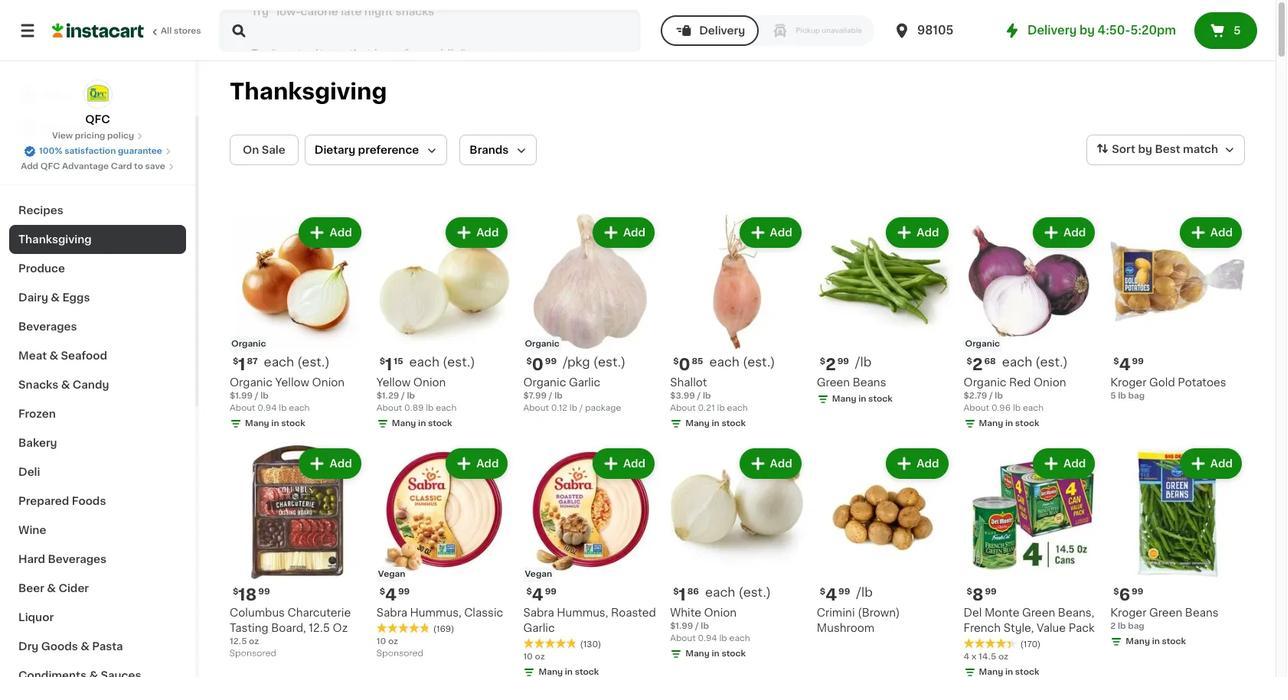 Task type: describe. For each thing, give the bounding box(es) containing it.
0 vertical spatial beverages
[[18, 322, 77, 332]]

many in stock for sabra hummus, roasted garlic
[[539, 669, 599, 677]]

dietary preference
[[315, 145, 419, 155]]

add for white onion
[[770, 458, 792, 469]]

each (est.) for yellow
[[264, 356, 330, 368]]

green inside kroger green beans 2 lb bag
[[1149, 608, 1182, 619]]

beer & cider
[[18, 583, 89, 594]]

candy
[[73, 380, 109, 390]]

& for snacks
[[61, 380, 70, 390]]

(170)
[[1020, 641, 1041, 650]]

$ up sabra hummus, classic
[[380, 588, 385, 597]]

dairy & eggs link
[[9, 283, 186, 312]]

add for crimini (brown) mushroom
[[917, 458, 939, 469]]

snacks & candy link
[[9, 371, 186, 400]]

Best match Sort by field
[[1087, 135, 1245, 165]]

(brown)
[[858, 608, 900, 619]]

organic inside organic red onion $2.79 / lb about 0.96 lb each
[[964, 377, 1006, 388]]

del monte green beans, french style, value pack
[[964, 608, 1095, 634]]

garlic inside sabra hummus, roasted garlic
[[523, 624, 555, 634]]

product group containing 8
[[964, 445, 1098, 678]]

vegan for sabra hummus, roasted garlic
[[525, 571, 552, 579]]

99 for kroger green beans
[[1132, 588, 1143, 597]]

hummus, for roasted
[[557, 608, 608, 619]]

each (est.) for onion
[[705, 587, 771, 599]]

classic
[[464, 608, 503, 619]]

10 for sabra hummus, classic
[[376, 638, 386, 647]]

$ 4 99 for sabra hummus, roasted garlic
[[526, 588, 557, 604]]

$ inside the '$ 1 87'
[[233, 357, 238, 366]]

$ inside $ 18 99
[[233, 588, 238, 597]]

wine
[[18, 525, 46, 536]]

0 vertical spatial thanksgiving
[[230, 80, 387, 103]]

kroger for gold
[[1110, 377, 1147, 388]]

each inside shallot $3.99 / lb about 0.21 lb each
[[727, 404, 748, 412]]

in for organic red onion
[[1005, 419, 1013, 428]]

in for yellow onion
[[418, 419, 426, 428]]

add button for organic yellow onion
[[300, 219, 360, 247]]

1 for $ 1 86
[[679, 588, 686, 604]]

onion inside organic yellow onion $1.99 / lb about 0.94 lb each
[[312, 377, 345, 388]]

qfc link
[[83, 80, 112, 127]]

policy
[[107, 132, 134, 140]]

Search field
[[221, 11, 639, 51]]

dry
[[18, 642, 39, 652]]

hard
[[18, 554, 45, 565]]

guarantee
[[118, 147, 162, 155]]

add button for yellow onion
[[447, 219, 506, 247]]

many down kroger green beans 2 lb bag
[[1126, 638, 1150, 647]]

sabra for sabra hummus, roasted garlic
[[523, 608, 554, 619]]

kroger for green
[[1110, 608, 1147, 619]]

hard beverages link
[[9, 545, 186, 574]]

product group containing 18
[[230, 445, 364, 663]]

/ inside shallot $3.99 / lb about 0.21 lb each
[[697, 392, 701, 400]]

liquor link
[[9, 603, 186, 632]]

(130)
[[580, 641, 601, 650]]

in for white onion
[[712, 650, 720, 659]]

delivery button
[[661, 15, 759, 46]]

onion inside yellow onion $1.29 / lb about 0.89 lb each
[[413, 377, 446, 388]]

$2.68 each (estimated) element
[[964, 355, 1098, 375]]

$ up sabra hummus, roasted garlic
[[526, 588, 532, 597]]

meat & seafood link
[[9, 341, 186, 371]]

add for organic yellow onion
[[330, 227, 352, 238]]

sponsored badge image for 4
[[376, 650, 423, 659]]

/lb for 4
[[856, 587, 873, 599]]

stock for white onion
[[722, 650, 746, 659]]

kroger gold potatoes 5 lb bag
[[1110, 377, 1226, 400]]

/ up 0.12
[[549, 392, 552, 400]]

meat
[[18, 351, 47, 361]]

green beans
[[817, 377, 886, 388]]

add button for shallot
[[741, 219, 800, 247]]

on
[[243, 145, 259, 155]]

qfc logo image
[[83, 80, 112, 109]]

produce link
[[9, 254, 186, 283]]

instacart logo image
[[52, 21, 144, 40]]

$ 18 99
[[233, 588, 270, 604]]

save
[[145, 162, 165, 171]]

frozen
[[18, 409, 56, 420]]

many in stock for organic yellow onion
[[245, 419, 305, 428]]

shop link
[[9, 80, 186, 110]]

organic yellow onion $1.99 / lb about 0.94 lb each
[[230, 377, 345, 412]]

view
[[52, 132, 73, 140]]

bakery link
[[9, 429, 186, 458]]

view pricing policy
[[52, 132, 134, 140]]

oz down sabra hummus, classic
[[388, 638, 398, 647]]

frozen link
[[9, 400, 186, 429]]

organic garlic $7.99 / lb about 0.12 lb / package
[[523, 377, 621, 412]]

organic up "87"
[[231, 340, 266, 348]]

5 inside button
[[1234, 25, 1241, 36]]

stock for shallot
[[722, 419, 746, 428]]

hummus, for classic
[[410, 608, 461, 619]]

potatoes
[[1178, 377, 1226, 388]]

0 for each
[[679, 357, 690, 373]]

0 for /pkg
[[532, 357, 543, 373]]

99 for sabra hummus, classic
[[398, 588, 410, 597]]

$ inside $ 1 15 each (est.)
[[380, 357, 385, 366]]

roasted
[[611, 608, 656, 619]]

deli link
[[9, 458, 186, 487]]

/ inside organic red onion $2.79 / lb about 0.96 lb each
[[989, 392, 993, 400]]

add for del monte green beans, french style, value pack
[[1064, 458, 1086, 469]]

add for yellow onion
[[476, 227, 499, 238]]

$2.79
[[964, 392, 987, 400]]

& left pasta
[[81, 642, 89, 652]]

sort by
[[1112, 144, 1152, 155]]

99 inside $ 0 99
[[545, 357, 557, 366]]

many for yellow onion
[[392, 419, 416, 428]]

(est.) for white onion
[[738, 587, 771, 599]]

100%
[[39, 147, 62, 155]]

85
[[692, 357, 703, 366]]

buy it again link
[[9, 110, 186, 141]]

many down green beans
[[832, 395, 856, 403]]

2 for each (est.)
[[972, 357, 983, 373]]

each (est.) for red
[[1002, 356, 1068, 368]]

stock down kroger green beans 2 lb bag
[[1162, 638, 1186, 647]]

stores
[[174, 27, 201, 35]]

yellow inside yellow onion $1.29 / lb about 0.89 lb each
[[376, 377, 411, 388]]

/ inside white onion $1.99 / lb about 0.94 lb each
[[695, 623, 699, 631]]

4 for sabra hummus, roasted garlic
[[532, 588, 543, 604]]

del
[[964, 608, 982, 619]]

(est.) for organic garlic
[[593, 356, 626, 368]]

seafood
[[61, 351, 107, 361]]

$ up kroger gold potatoes 5 lb bag at the right bottom
[[1113, 357, 1119, 366]]

stock down green beans
[[868, 395, 893, 403]]

$ 2 68
[[967, 357, 996, 373]]

view pricing policy link
[[52, 130, 143, 142]]

delivery for delivery by 4:50-5:20pm
[[1028, 25, 1077, 36]]

each right "87"
[[264, 356, 294, 368]]

0 vertical spatial qfc
[[85, 114, 110, 125]]

1 vertical spatial 12.5
[[230, 638, 247, 647]]

many in stock for organic red onion
[[979, 419, 1039, 428]]

organic inside organic garlic $7.99 / lb about 0.12 lb / package
[[523, 377, 566, 388]]

99 for del monte green beans, french style, value pack
[[985, 588, 997, 597]]

oz down sabra hummus, roasted garlic
[[535, 653, 545, 662]]

again
[[77, 120, 108, 131]]

1 vertical spatial beverages
[[48, 554, 107, 565]]

many in stock for white onion
[[685, 650, 746, 659]]

eggs
[[62, 292, 90, 303]]

100% satisfaction guarantee
[[39, 147, 162, 155]]

many for white onion
[[685, 650, 710, 659]]

add for sabra hummus, roasted garlic
[[623, 458, 646, 469]]

brands
[[470, 145, 509, 155]]

$1.99 inside white onion $1.99 / lb about 0.94 lb each
[[670, 623, 693, 631]]

organic inside organic yellow onion $1.99 / lb about 0.94 lb each
[[230, 377, 273, 388]]

/ inside organic yellow onion $1.99 / lb about 0.94 lb each
[[255, 392, 258, 400]]

add for kroger gold potatoes
[[1210, 227, 1233, 238]]

lb inside kroger green beans 2 lb bag
[[1118, 623, 1126, 631]]

18
[[238, 588, 257, 604]]

add for kroger green beans
[[1210, 458, 1233, 469]]

(est.) for organic yellow onion
[[297, 356, 330, 368]]

0.96
[[991, 404, 1011, 412]]

0.89
[[404, 404, 424, 412]]

preference
[[358, 145, 419, 155]]

(est.) for organic red onion
[[1035, 356, 1068, 368]]

many in stock for shallot
[[685, 419, 746, 428]]

all stores link
[[52, 9, 202, 52]]

99 for kroger gold potatoes
[[1132, 357, 1144, 366]]

hard beverages
[[18, 554, 107, 565]]

oz
[[333, 624, 348, 634]]

$1.99 inside organic yellow onion $1.99 / lb about 0.94 lb each
[[230, 392, 253, 400]]

thanksgiving link
[[9, 225, 186, 254]]

$ 6 99
[[1113, 588, 1143, 604]]

white
[[670, 608, 701, 619]]

100% satisfaction guarantee button
[[24, 142, 171, 158]]

$0.99 per package (estimated) element
[[523, 355, 658, 375]]

pack
[[1069, 624, 1095, 634]]

best
[[1155, 144, 1180, 155]]

sale
[[262, 145, 285, 155]]

all stores
[[161, 27, 201, 35]]

cider
[[59, 583, 89, 594]]

4 inside $4.99 per pound element
[[826, 588, 837, 604]]

$ inside the $ 2 99
[[820, 357, 826, 366]]

98105 button
[[893, 9, 985, 52]]

(est.) inside $ 1 15 each (est.)
[[443, 356, 475, 368]]

$ inside the $ 8 99
[[967, 588, 972, 597]]

recipes link
[[9, 196, 186, 225]]

1 horizontal spatial 12.5
[[309, 624, 330, 634]]

10 oz for sabra hummus, classic
[[376, 638, 398, 647]]

99 for columbus charcuterie tasting board, 12.5 oz
[[258, 588, 270, 597]]

in for shallot
[[712, 419, 720, 428]]

crimini (brown) mushroom
[[817, 608, 900, 634]]

wine link
[[9, 516, 186, 545]]

french
[[964, 624, 1001, 634]]

/pkg
[[563, 356, 590, 368]]

$ inside "$ 6 99"
[[1113, 588, 1119, 597]]

add for shallot
[[770, 227, 792, 238]]

/ inside yellow onion $1.29 / lb about 0.89 lb each
[[401, 392, 405, 400]]

many in stock for del monte green beans, french style, value pack
[[979, 669, 1039, 677]]

99 up crimini
[[838, 588, 850, 597]]

$1.15 each (estimated) element
[[376, 355, 511, 375]]

many for sabra hummus, roasted garlic
[[539, 669, 563, 677]]

red
[[1009, 377, 1031, 388]]



Task type: locate. For each thing, give the bounding box(es) containing it.
snacks & candy
[[18, 380, 109, 390]]

1 horizontal spatial 5
[[1234, 25, 1241, 36]]

sponsored badge image inside product group
[[230, 650, 276, 659]]

99 inside the $ 2 99
[[837, 357, 849, 366]]

5:20pm
[[1130, 25, 1176, 36]]

$ 2 99
[[820, 357, 849, 373]]

/ down white
[[695, 623, 699, 631]]

(est.) inside $1.87 each (estimated) element
[[297, 356, 330, 368]]

10 down sabra hummus, classic
[[376, 638, 386, 647]]

many in stock for yellow onion
[[392, 419, 452, 428]]

1 inside $ 1 15 each (est.)
[[385, 357, 392, 373]]

stock for organic red onion
[[1015, 419, 1039, 428]]

$ 0 85
[[673, 357, 703, 373]]

sponsored badge image down tasting
[[230, 650, 276, 659]]

stock
[[868, 395, 893, 403], [281, 419, 305, 428], [722, 419, 746, 428], [428, 419, 452, 428], [1015, 419, 1039, 428], [1162, 638, 1186, 647], [722, 650, 746, 659], [575, 669, 599, 677], [1015, 669, 1039, 677]]

on sale button
[[230, 135, 298, 165]]

2 up green beans
[[826, 357, 836, 373]]

10 oz down sabra hummus, roasted garlic
[[523, 653, 545, 662]]

(est.) up white onion $1.99 / lb about 0.94 lb each at the right bottom of the page
[[738, 587, 771, 599]]

$ left 68
[[967, 357, 972, 366]]

qfc
[[85, 114, 110, 125], [40, 162, 60, 171]]

many down 14.5
[[979, 669, 1003, 677]]

$ 4 99 up sabra hummus, classic
[[380, 588, 410, 604]]

organic down the '$ 1 87'
[[230, 377, 273, 388]]

add for green beans
[[917, 227, 939, 238]]

thanksgiving up dietary
[[230, 80, 387, 103]]

1 horizontal spatial sponsored badge image
[[376, 650, 423, 659]]

0.21
[[698, 404, 715, 412]]

about inside yellow onion $1.29 / lb about 0.89 lb each
[[376, 404, 402, 412]]

1 horizontal spatial 1
[[385, 357, 392, 373]]

many for organic yellow onion
[[245, 419, 269, 428]]

by inside field
[[1138, 144, 1152, 155]]

bag for green
[[1128, 623, 1144, 631]]

1 horizontal spatial qfc
[[85, 114, 110, 125]]

2 horizontal spatial green
[[1149, 608, 1182, 619]]

many in stock
[[832, 395, 893, 403], [245, 419, 305, 428], [685, 419, 746, 428], [392, 419, 452, 428], [979, 419, 1039, 428], [1126, 638, 1186, 647], [685, 650, 746, 659], [539, 669, 599, 677], [979, 669, 1039, 677]]

/
[[255, 392, 258, 400], [697, 392, 701, 400], [401, 392, 405, 400], [549, 392, 552, 400], [989, 392, 993, 400], [579, 404, 583, 412], [695, 623, 699, 631]]

1 yellow from the left
[[275, 377, 309, 388]]

kroger left the gold
[[1110, 377, 1147, 388]]

$1.87 each (estimated) element
[[230, 355, 364, 375]]

/ right $2.79
[[989, 392, 993, 400]]

/ right 0.12
[[579, 404, 583, 412]]

each (est.) up red
[[1002, 356, 1068, 368]]

1 vegan from the left
[[378, 571, 405, 579]]

0 horizontal spatial 2
[[826, 357, 836, 373]]

advantage
[[62, 162, 109, 171]]

1 horizontal spatial vegan
[[525, 571, 552, 579]]

each (est.) for $3.99
[[709, 356, 775, 368]]

$ up columbus
[[233, 588, 238, 597]]

service type group
[[661, 15, 874, 46]]

yellow inside organic yellow onion $1.99 / lb about 0.94 lb each
[[275, 377, 309, 388]]

$1.86 each (estimated) element
[[670, 586, 805, 606]]

4 up crimini
[[826, 588, 837, 604]]

$ up green beans
[[820, 357, 826, 366]]

vegan up sabra hummus, classic
[[378, 571, 405, 579]]

each right 0.89
[[436, 404, 457, 412]]

each inside $ 1 15 each (est.)
[[409, 356, 440, 368]]

snacks
[[18, 380, 58, 390]]

organic up 68
[[965, 340, 1000, 348]]

by for sort
[[1138, 144, 1152, 155]]

1 horizontal spatial 2
[[972, 357, 983, 373]]

$ inside '$ 0 85'
[[673, 357, 679, 366]]

add button for sabra hummus, roasted garlic
[[594, 450, 653, 478]]

goods
[[41, 642, 78, 652]]

each (est.) right 85
[[709, 356, 775, 368]]

beans,
[[1058, 608, 1094, 619]]

about down $1.29
[[376, 404, 402, 412]]

1 horizontal spatial green
[[1022, 608, 1055, 619]]

many for del monte green beans, french style, value pack
[[979, 669, 1003, 677]]

lists link
[[9, 141, 186, 172]]

recipes
[[18, 205, 63, 216]]

dairy
[[18, 292, 48, 303]]

white onion $1.99 / lb about 0.94 lb each
[[670, 608, 750, 643]]

0 horizontal spatial beans
[[853, 377, 886, 388]]

(est.) right /pkg in the bottom left of the page
[[593, 356, 626, 368]]

about down $3.99
[[670, 404, 696, 412]]

organic red onion $2.79 / lb about 0.96 lb each
[[964, 377, 1066, 412]]

1 left 86
[[679, 588, 686, 604]]

/lb inside $2.99 per pound element
[[855, 356, 872, 368]]

& right meat
[[49, 351, 58, 361]]

2 vegan from the left
[[525, 571, 552, 579]]

beans inside kroger green beans 2 lb bag
[[1185, 608, 1219, 619]]

about inside white onion $1.99 / lb about 0.94 lb each
[[670, 635, 696, 643]]

add qfc advantage card to save
[[21, 162, 165, 171]]

99 inside the $ 8 99
[[985, 588, 997, 597]]

vegan for sabra hummus, classic
[[378, 571, 405, 579]]

1 vertical spatial $1.99
[[670, 623, 693, 631]]

99 up green beans
[[837, 357, 849, 366]]

0 horizontal spatial delivery
[[699, 25, 745, 36]]

0 horizontal spatial hummus,
[[410, 608, 461, 619]]

organic up $ 0 99
[[525, 340, 560, 348]]

stock for sabra hummus, roasted garlic
[[575, 669, 599, 677]]

10 oz down sabra hummus, classic
[[376, 638, 398, 647]]

kroger green beans 2 lb bag
[[1110, 608, 1219, 631]]

thanksgiving
[[230, 80, 387, 103], [18, 234, 92, 245]]

2 kroger from the top
[[1110, 608, 1147, 619]]

delivery by 4:50-5:20pm link
[[1003, 21, 1176, 40]]

qfc down lists
[[40, 162, 60, 171]]

bag inside kroger gold potatoes 5 lb bag
[[1128, 392, 1145, 400]]

best match
[[1155, 144, 1218, 155]]

by for delivery
[[1080, 25, 1095, 36]]

2 sabra from the left
[[523, 608, 554, 619]]

thanksgiving up the produce
[[18, 234, 92, 245]]

1 for $ 1 87
[[238, 357, 245, 373]]

in down 0.21
[[712, 419, 720, 428]]

0 horizontal spatial 0.94
[[258, 404, 277, 412]]

each (est.) inside $1.87 each (estimated) element
[[264, 356, 330, 368]]

68
[[984, 357, 996, 366]]

onion inside white onion $1.99 / lb about 0.94 lb each
[[704, 608, 737, 619]]

1 horizontal spatial garlic
[[569, 377, 600, 388]]

kroger inside kroger gold potatoes 5 lb bag
[[1110, 377, 1147, 388]]

sabra for sabra hummus, classic
[[376, 608, 407, 619]]

5
[[1234, 25, 1241, 36], [1110, 392, 1116, 400]]

1 vertical spatial 0.94
[[698, 635, 717, 643]]

1 0 from the left
[[679, 357, 690, 373]]

(est.) inside $1.86 each (estimated) element
[[738, 587, 771, 599]]

board,
[[271, 624, 306, 634]]

2 yellow from the left
[[376, 377, 411, 388]]

bakery
[[18, 438, 57, 449]]

10 oz
[[376, 638, 398, 647], [523, 653, 545, 662]]

shop
[[43, 90, 72, 100]]

0 horizontal spatial vegan
[[378, 571, 405, 579]]

many in stock down green beans
[[832, 395, 893, 403]]

stock for del monte green beans, french style, value pack
[[1015, 669, 1039, 677]]

sabra hummus, classic
[[376, 608, 503, 619]]

0 horizontal spatial 5
[[1110, 392, 1116, 400]]

0 vertical spatial 5
[[1234, 25, 1241, 36]]

buy it again
[[43, 120, 108, 131]]

each inside yellow onion $1.29 / lb about 0.89 lb each
[[436, 404, 457, 412]]

add button for kroger green beans
[[1181, 450, 1240, 478]]

1 vertical spatial qfc
[[40, 162, 60, 171]]

1 horizontal spatial 0.94
[[698, 635, 717, 643]]

satisfaction
[[64, 147, 116, 155]]

10 oz for sabra hummus, roasted garlic
[[523, 653, 545, 662]]

(est.) up yellow onion $1.29 / lb about 0.89 lb each
[[443, 356, 475, 368]]

add for organic garlic
[[623, 227, 646, 238]]

2 for /lb
[[826, 357, 836, 373]]

0 horizontal spatial by
[[1080, 25, 1095, 36]]

onion down $1.86 each (estimated) element
[[704, 608, 737, 619]]

many down sabra hummus, roasted garlic
[[539, 669, 563, 677]]

$1.99 down the '$ 1 87'
[[230, 392, 253, 400]]

1 vertical spatial by
[[1138, 144, 1152, 155]]

4
[[1119, 357, 1131, 373], [385, 588, 397, 604], [532, 588, 543, 604], [826, 588, 837, 604], [964, 653, 969, 662]]

2 horizontal spatial 1
[[679, 588, 686, 604]]

stock for yellow onion
[[428, 419, 452, 428]]

1 vertical spatial 5
[[1110, 392, 1116, 400]]

in down green beans
[[858, 395, 866, 403]]

/lb
[[855, 356, 872, 368], [856, 587, 873, 599]]

shallot
[[670, 377, 707, 388]]

add button for organic red onion
[[1034, 219, 1094, 247]]

0 horizontal spatial 10
[[376, 638, 386, 647]]

(est.) up organic red onion $2.79 / lb about 0.96 lb each
[[1035, 356, 1068, 368]]

& for meat
[[49, 351, 58, 361]]

& for beer
[[47, 583, 56, 594]]

about down '$7.99'
[[523, 404, 549, 412]]

2 sponsored badge image from the left
[[376, 650, 423, 659]]

& inside 'link'
[[47, 583, 56, 594]]

/lb inside $4.99 per pound element
[[856, 587, 873, 599]]

0 horizontal spatial 0
[[532, 357, 543, 373]]

★★★★★
[[376, 624, 430, 634], [376, 624, 430, 634], [523, 639, 577, 650], [523, 639, 577, 650], [964, 639, 1017, 650], [964, 639, 1017, 650]]

& left candy
[[61, 380, 70, 390]]

many down organic yellow onion $1.99 / lb about 0.94 lb each
[[245, 419, 269, 428]]

0 vertical spatial 0.94
[[258, 404, 277, 412]]

14.5
[[979, 653, 996, 662]]

1 horizontal spatial hummus,
[[557, 608, 608, 619]]

add button for kroger gold potatoes
[[1181, 219, 1240, 247]]

in down kroger green beans 2 lb bag
[[1152, 638, 1160, 647]]

garlic
[[569, 377, 600, 388], [523, 624, 555, 634]]

add button
[[300, 219, 360, 247], [447, 219, 506, 247], [594, 219, 653, 247], [741, 219, 800, 247], [888, 219, 947, 247], [1034, 219, 1094, 247], [1181, 219, 1240, 247], [300, 450, 360, 478], [447, 450, 506, 478], [594, 450, 653, 478], [741, 450, 800, 478], [888, 450, 947, 478], [1034, 450, 1094, 478], [1181, 450, 1240, 478]]

$7.99
[[523, 392, 547, 400]]

yellow onion $1.29 / lb about 0.89 lb each
[[376, 377, 457, 412]]

many in stock down 0.96
[[979, 419, 1039, 428]]

2 horizontal spatial 2
[[1110, 623, 1116, 631]]

(est.) inside $2.68 each (estimated) element
[[1035, 356, 1068, 368]]

garlic inside organic garlic $7.99 / lb about 0.12 lb / package
[[569, 377, 600, 388]]

many in stock down kroger green beans 2 lb bag
[[1126, 638, 1186, 647]]

0 horizontal spatial garlic
[[523, 624, 555, 634]]

1 left "87"
[[238, 357, 245, 373]]

$ up '$7.99'
[[526, 357, 532, 366]]

in for sabra hummus, roasted garlic
[[565, 669, 573, 677]]

12.5
[[309, 624, 330, 634], [230, 638, 247, 647]]

foods
[[72, 496, 106, 507]]

green
[[817, 377, 850, 388], [1022, 608, 1055, 619], [1149, 608, 1182, 619]]

prepared foods link
[[9, 487, 186, 516]]

1 sabra from the left
[[376, 608, 407, 619]]

0 horizontal spatial thanksgiving
[[18, 234, 92, 245]]

gold
[[1149, 377, 1175, 388]]

by
[[1080, 25, 1095, 36], [1138, 144, 1152, 155]]

value
[[1037, 624, 1066, 634]]

to
[[134, 162, 143, 171]]

about inside organic garlic $7.99 / lb about 0.12 lb / package
[[523, 404, 549, 412]]

99 inside $ 18 99
[[258, 588, 270, 597]]

0 vertical spatial $1.99
[[230, 392, 253, 400]]

many in stock down 0.89
[[392, 419, 452, 428]]

in
[[858, 395, 866, 403], [271, 419, 279, 428], [712, 419, 720, 428], [418, 419, 426, 428], [1005, 419, 1013, 428], [1152, 638, 1160, 647], [712, 650, 720, 659], [565, 669, 573, 677], [1005, 669, 1013, 677]]

10 for sabra hummus, roasted garlic
[[523, 653, 533, 662]]

0 vertical spatial 12.5
[[309, 624, 330, 634]]

& inside 'link'
[[61, 380, 70, 390]]

1 vertical spatial 10
[[523, 653, 533, 662]]

0 inside $0.99 per package (estimated) "element"
[[532, 357, 543, 373]]

vegan
[[378, 571, 405, 579], [525, 571, 552, 579]]

0 horizontal spatial 1
[[238, 357, 245, 373]]

add button for organic garlic
[[594, 219, 653, 247]]

many for organic red onion
[[979, 419, 1003, 428]]

1 vertical spatial bag
[[1128, 623, 1144, 631]]

/lb for 2
[[855, 356, 872, 368]]

1 horizontal spatial sabra
[[523, 608, 554, 619]]

1 horizontal spatial 0
[[679, 357, 690, 373]]

1 hummus, from the left
[[410, 608, 461, 619]]

1 horizontal spatial 10
[[523, 653, 533, 662]]

in for organic yellow onion
[[271, 419, 279, 428]]

4 inside product group
[[964, 653, 969, 662]]

5 inside kroger gold potatoes 5 lb bag
[[1110, 392, 1116, 400]]

4 up kroger gold potatoes 5 lb bag at the right bottom
[[1119, 357, 1131, 373]]

4 for kroger gold potatoes
[[1119, 357, 1131, 373]]

1 vertical spatial 10 oz
[[523, 653, 545, 662]]

1 horizontal spatial beans
[[1185, 608, 1219, 619]]

$ up kroger green beans 2 lb bag
[[1113, 588, 1119, 597]]

green inside 'del monte green beans, french style, value pack'
[[1022, 608, 1055, 619]]

0 horizontal spatial yellow
[[275, 377, 309, 388]]

0 horizontal spatial 10 oz
[[376, 638, 398, 647]]

each inside organic red onion $2.79 / lb about 0.96 lb each
[[1023, 404, 1044, 412]]

0 horizontal spatial $1.99
[[230, 392, 253, 400]]

$ 4 99 up sabra hummus, roasted garlic
[[526, 588, 557, 604]]

each (est.)
[[264, 356, 330, 368], [709, 356, 775, 368], [1002, 356, 1068, 368], [705, 587, 771, 599]]

bag for gold
[[1128, 392, 1145, 400]]

$ inside $ 0 99
[[526, 357, 532, 366]]

style,
[[1004, 624, 1034, 634]]

each inside organic yellow onion $1.99 / lb about 0.94 lb each
[[289, 404, 310, 412]]

0.94 inside white onion $1.99 / lb about 0.94 lb each
[[698, 635, 717, 643]]

each (est.) inside $2.68 each (estimated) element
[[1002, 356, 1068, 368]]

each (est.) inside the $0.85 each (estimated) element
[[709, 356, 775, 368]]

stock down (130)
[[575, 669, 599, 677]]

stock for organic yellow onion
[[281, 419, 305, 428]]

1 horizontal spatial yellow
[[376, 377, 411, 388]]

each (est.) up white onion $1.99 / lb about 0.94 lb each at the right bottom of the page
[[705, 587, 771, 599]]

in down 0.89
[[418, 419, 426, 428]]

product group containing 6
[[1110, 445, 1245, 652]]

$ up del
[[967, 588, 972, 597]]

each right 86
[[705, 587, 735, 599]]

0.12
[[551, 404, 567, 412]]

0.94 down white
[[698, 635, 717, 643]]

$0.85 each (estimated) element
[[670, 355, 805, 375]]

(est.) for shallot
[[743, 356, 775, 368]]

$ inside $ 2 68
[[967, 357, 972, 366]]

$ inside the $ 1 86
[[673, 588, 679, 597]]

produce
[[18, 263, 65, 274]]

6
[[1119, 588, 1130, 604]]

$ 4 99 inside $4.99 per pound element
[[820, 588, 850, 604]]

many for shallot
[[685, 419, 710, 428]]

hummus, inside sabra hummus, roasted garlic
[[557, 608, 608, 619]]

$ left 15
[[380, 357, 385, 366]]

brands button
[[460, 135, 537, 165]]

$1.99 down white
[[670, 623, 693, 631]]

stock down yellow onion $1.29 / lb about 0.89 lb each
[[428, 419, 452, 428]]

1 vertical spatial thanksgiving
[[18, 234, 92, 245]]

onion down $ 1 15 each (est.)
[[413, 377, 446, 388]]

99 inside "$ 6 99"
[[1132, 588, 1143, 597]]

$ left "87"
[[233, 357, 238, 366]]

2 hummus, from the left
[[557, 608, 608, 619]]

buy
[[43, 120, 65, 131]]

1 vertical spatial beans
[[1185, 608, 1219, 619]]

$ up crimini
[[820, 588, 826, 597]]

0 vertical spatial bag
[[1128, 392, 1145, 400]]

1 horizontal spatial by
[[1138, 144, 1152, 155]]

0 vertical spatial 10 oz
[[376, 638, 398, 647]]

many down 0.96
[[979, 419, 1003, 428]]

columbus charcuterie tasting board, 12.5 oz 12.5 oz
[[230, 608, 351, 647]]

columbus
[[230, 608, 285, 619]]

about down white
[[670, 635, 696, 643]]

stock down organic yellow onion $1.99 / lb about 0.94 lb each
[[281, 419, 305, 428]]

lb inside kroger gold potatoes 5 lb bag
[[1118, 392, 1126, 400]]

delivery for delivery
[[699, 25, 745, 36]]

add button for del monte green beans, french style, value pack
[[1034, 450, 1094, 478]]

each right 85
[[709, 356, 740, 368]]

5 button
[[1194, 12, 1257, 49]]

sabra inside sabra hummus, roasted garlic
[[523, 608, 554, 619]]

$ 4 99 for kroger gold potatoes
[[1113, 357, 1144, 373]]

1 kroger from the top
[[1110, 377, 1147, 388]]

hummus, up (130)
[[557, 608, 608, 619]]

add for organic red onion
[[1064, 227, 1086, 238]]

98105
[[917, 25, 954, 36]]

1 for $ 1 15 each (est.)
[[385, 357, 392, 373]]

about inside organic red onion $2.79 / lb about 0.96 lb each
[[964, 404, 989, 412]]

package
[[585, 404, 621, 412]]

(est.) up organic yellow onion $1.99 / lb about 0.94 lb each
[[297, 356, 330, 368]]

1 horizontal spatial 10 oz
[[523, 653, 545, 662]]

in down white onion $1.99 / lb about 0.94 lb each at the right bottom of the page
[[712, 650, 720, 659]]

87
[[247, 357, 258, 366]]

add button for crimini (brown) mushroom
[[888, 450, 947, 478]]

many in stock down organic yellow onion $1.99 / lb about 0.94 lb each
[[245, 419, 305, 428]]

yellow up $1.29
[[376, 377, 411, 388]]

0 vertical spatial 10
[[376, 638, 386, 647]]

$2.99 per pound element
[[817, 355, 951, 375]]

delivery inside delivery button
[[699, 25, 745, 36]]

add button for green beans
[[888, 219, 947, 247]]

each inside white onion $1.99 / lb about 0.94 lb each
[[729, 635, 750, 643]]

0 horizontal spatial green
[[817, 377, 850, 388]]

in for del monte green beans, french style, value pack
[[1005, 669, 1013, 677]]

onion inside organic red onion $2.79 / lb about 0.96 lb each
[[1034, 377, 1066, 388]]

each right 15
[[409, 356, 440, 368]]

99 for sabra hummus, roasted garlic
[[545, 588, 557, 597]]

(est.) inside $0.99 per package (estimated) "element"
[[593, 356, 626, 368]]

delivery
[[1028, 25, 1077, 36], [699, 25, 745, 36]]

0 vertical spatial kroger
[[1110, 377, 1147, 388]]

99 up sabra hummus, roasted garlic
[[545, 588, 557, 597]]

each down $1.87 each (estimated) element
[[289, 404, 310, 412]]

& left eggs
[[51, 292, 60, 303]]

4 x 14.5 oz
[[964, 653, 1008, 662]]

1 horizontal spatial $1.99
[[670, 623, 693, 631]]

1
[[238, 357, 245, 373], [385, 357, 392, 373], [679, 588, 686, 604]]

beverages down dairy & eggs
[[18, 322, 77, 332]]

in down sabra hummus, roasted garlic
[[565, 669, 573, 677]]

1 bag from the top
[[1128, 392, 1145, 400]]

4 for sabra hummus, classic
[[385, 588, 397, 604]]

& for dairy
[[51, 292, 60, 303]]

99 right 8
[[985, 588, 997, 597]]

2 0 from the left
[[532, 357, 543, 373]]

oz right 14.5
[[998, 653, 1008, 662]]

2 bag from the top
[[1128, 623, 1144, 631]]

1 horizontal spatial thanksgiving
[[230, 80, 387, 103]]

$1.29
[[376, 392, 399, 400]]

each (est.) inside $1.86 each (estimated) element
[[705, 587, 771, 599]]

$4.99 per pound element
[[817, 586, 951, 606]]

99 right 18
[[258, 588, 270, 597]]

shallot $3.99 / lb about 0.21 lb each
[[670, 377, 748, 412]]

15
[[394, 357, 403, 366]]

about down the '$ 1 87'
[[230, 404, 255, 412]]

kroger inside kroger green beans 2 lb bag
[[1110, 608, 1147, 619]]

1 vertical spatial /lb
[[856, 587, 873, 599]]

$ 4 99 for sabra hummus, classic
[[380, 588, 410, 604]]

/ right $1.29
[[401, 392, 405, 400]]

2 inside kroger green beans 2 lb bag
[[1110, 623, 1116, 631]]

(est.) inside the $0.85 each (estimated) element
[[743, 356, 775, 368]]

in down 0.96
[[1005, 419, 1013, 428]]

tasting
[[230, 624, 268, 634]]

1 vertical spatial kroger
[[1110, 608, 1147, 619]]

0.94 inside organic yellow onion $1.99 / lb about 0.94 lb each
[[258, 404, 277, 412]]

0 horizontal spatial sabra
[[376, 608, 407, 619]]

$ 4 99 up crimini
[[820, 588, 850, 604]]

0 inside the $0.85 each (estimated) element
[[679, 357, 690, 373]]

1 horizontal spatial delivery
[[1028, 25, 1077, 36]]

bag inside kroger green beans 2 lb bag
[[1128, 623, 1144, 631]]

4 up sabra hummus, classic
[[385, 588, 397, 604]]

2 left 68
[[972, 357, 983, 373]]

$ 1 86
[[673, 588, 699, 604]]

/ up 0.21
[[697, 392, 701, 400]]

bag
[[1128, 392, 1145, 400], [1128, 623, 1144, 631]]

add button for white onion
[[741, 450, 800, 478]]

None search field
[[219, 9, 641, 52]]

0 horizontal spatial 12.5
[[230, 638, 247, 647]]

about inside organic yellow onion $1.99 / lb about 0.94 lb each
[[230, 404, 255, 412]]

0 vertical spatial /lb
[[855, 356, 872, 368]]

0 horizontal spatial sponsored badge image
[[230, 650, 276, 659]]

0 vertical spatial garlic
[[569, 377, 600, 388]]

(169)
[[433, 626, 454, 634]]

sponsored badge image
[[230, 650, 276, 659], [376, 650, 423, 659]]

0 vertical spatial beans
[[853, 377, 886, 388]]

product group
[[230, 214, 364, 433], [376, 214, 511, 433], [523, 214, 658, 415], [670, 214, 805, 433], [817, 214, 951, 409], [964, 214, 1098, 433], [1110, 214, 1245, 403], [230, 445, 364, 663], [376, 445, 511, 663], [523, 445, 658, 678], [670, 445, 805, 664], [817, 445, 951, 637], [964, 445, 1098, 678], [1110, 445, 1245, 652]]

sponsored badge image for 18
[[230, 650, 276, 659]]

1 vertical spatial garlic
[[523, 624, 555, 634]]

each up red
[[1002, 356, 1032, 368]]

many in stock down white onion $1.99 / lb about 0.94 lb each at the right bottom of the page
[[685, 650, 746, 659]]

0 up '$7.99'
[[532, 357, 543, 373]]

kroger
[[1110, 377, 1147, 388], [1110, 608, 1147, 619]]

oz inside "columbus charcuterie tasting board, 12.5 oz 12.5 oz"
[[249, 638, 259, 647]]

1 sponsored badge image from the left
[[230, 650, 276, 659]]

delivery inside delivery by 4:50-5:20pm link
[[1028, 25, 1077, 36]]

about inside shallot $3.99 / lb about 0.21 lb each
[[670, 404, 696, 412]]

0 vertical spatial by
[[1080, 25, 1095, 36]]

0 horizontal spatial qfc
[[40, 162, 60, 171]]



Task type: vqa. For each thing, say whether or not it's contained in the screenshot.
the Vegan associated with Sabra Hummus, Classic
yes



